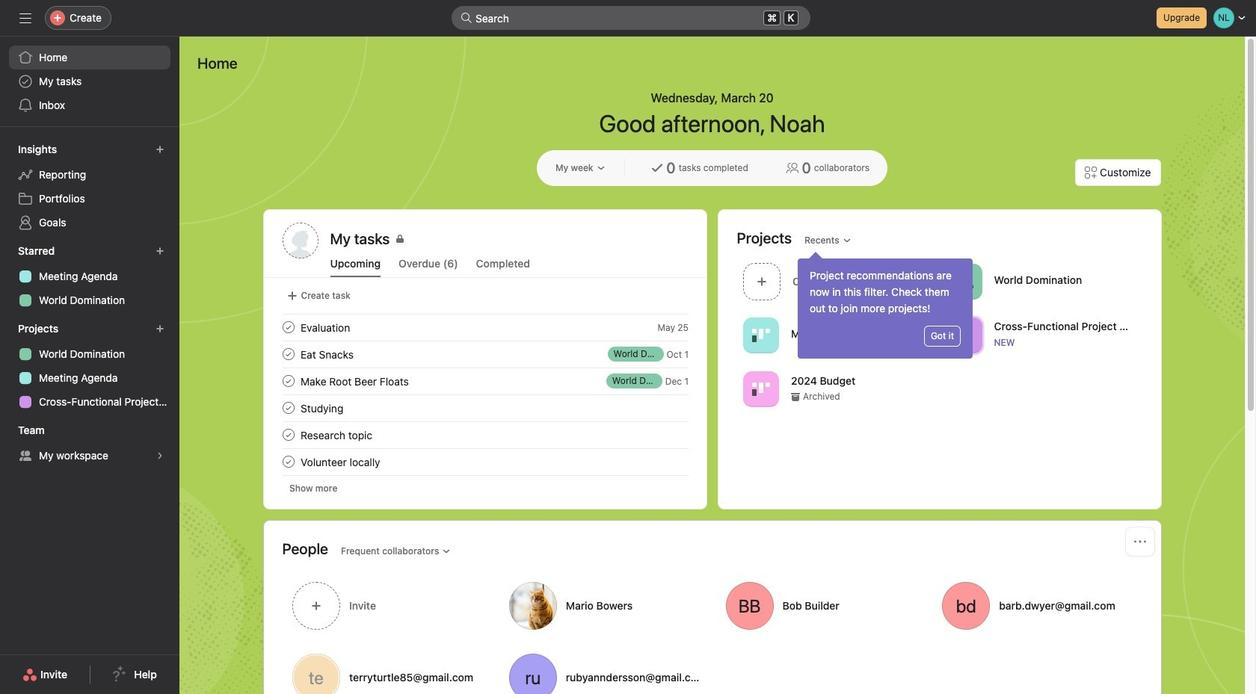Task type: vqa. For each thing, say whether or not it's contained in the screenshot.
Home link at left top
no



Task type: describe. For each thing, give the bounding box(es) containing it.
teams element
[[0, 417, 179, 471]]

insights element
[[0, 136, 179, 238]]

add profile photo image
[[282, 223, 318, 259]]

rocket image
[[955, 273, 973, 290]]

Search tasks, projects, and more text field
[[452, 6, 810, 30]]

2 mark complete image from the top
[[279, 426, 297, 444]]

1 mark complete checkbox from the top
[[279, 319, 297, 336]]

2 mark complete checkbox from the top
[[279, 426, 297, 444]]

1 board image from the top
[[752, 326, 770, 344]]

starred element
[[0, 238, 179, 316]]

mark complete image for 1st mark complete checkbox
[[279, 372, 297, 390]]

add items to starred image
[[156, 247, 164, 256]]

2 mark complete checkbox from the top
[[279, 345, 297, 363]]

3 mark complete checkbox from the top
[[279, 453, 297, 471]]

see details, my workspace image
[[156, 452, 164, 461]]

projects element
[[0, 316, 179, 417]]



Task type: locate. For each thing, give the bounding box(es) containing it.
0 vertical spatial mark complete checkbox
[[279, 372, 297, 390]]

1 vertical spatial mark complete image
[[279, 426, 297, 444]]

3 mark complete checkbox from the top
[[279, 399, 297, 417]]

tooltip
[[798, 254, 973, 359]]

list item
[[737, 259, 940, 304], [264, 314, 706, 341], [264, 341, 706, 368], [264, 368, 706, 395], [264, 395, 706, 422], [264, 449, 706, 476]]

0 vertical spatial mark complete checkbox
[[279, 319, 297, 336]]

global element
[[0, 37, 179, 126]]

actions image
[[1134, 536, 1146, 548]]

1 vertical spatial mark complete checkbox
[[279, 426, 297, 444]]

Mark complete checkbox
[[279, 372, 297, 390], [279, 426, 297, 444], [279, 453, 297, 471]]

Mark complete checkbox
[[279, 319, 297, 336], [279, 345, 297, 363], [279, 399, 297, 417]]

mark complete image for 3rd mark complete option
[[279, 399, 297, 417]]

new project or portfolio image
[[156, 324, 164, 333]]

1 vertical spatial mark complete checkbox
[[279, 345, 297, 363]]

None field
[[452, 6, 810, 30]]

hide sidebar image
[[19, 12, 31, 24]]

1 vertical spatial board image
[[752, 380, 770, 398]]

mark complete image
[[279, 319, 297, 336], [279, 426, 297, 444]]

1 mark complete image from the top
[[279, 319, 297, 336]]

mark complete image for second mark complete option from the top of the page
[[279, 345, 297, 363]]

2 mark complete image from the top
[[279, 372, 297, 390]]

board image
[[752, 326, 770, 344], [752, 380, 770, 398]]

new insights image
[[156, 145, 164, 154]]

3 mark complete image from the top
[[279, 399, 297, 417]]

prominent image
[[461, 12, 473, 24]]

4 mark complete image from the top
[[279, 453, 297, 471]]

0 vertical spatial mark complete image
[[279, 319, 297, 336]]

2 board image from the top
[[752, 380, 770, 398]]

2 vertical spatial mark complete checkbox
[[279, 399, 297, 417]]

mark complete image
[[279, 345, 297, 363], [279, 372, 297, 390], [279, 399, 297, 417], [279, 453, 297, 471]]

2 vertical spatial mark complete checkbox
[[279, 453, 297, 471]]

1 mark complete checkbox from the top
[[279, 372, 297, 390]]

1 mark complete image from the top
[[279, 345, 297, 363]]

line_and_symbols image
[[955, 326, 973, 344]]

mark complete image for third mark complete checkbox from the top
[[279, 453, 297, 471]]

0 vertical spatial board image
[[752, 326, 770, 344]]



